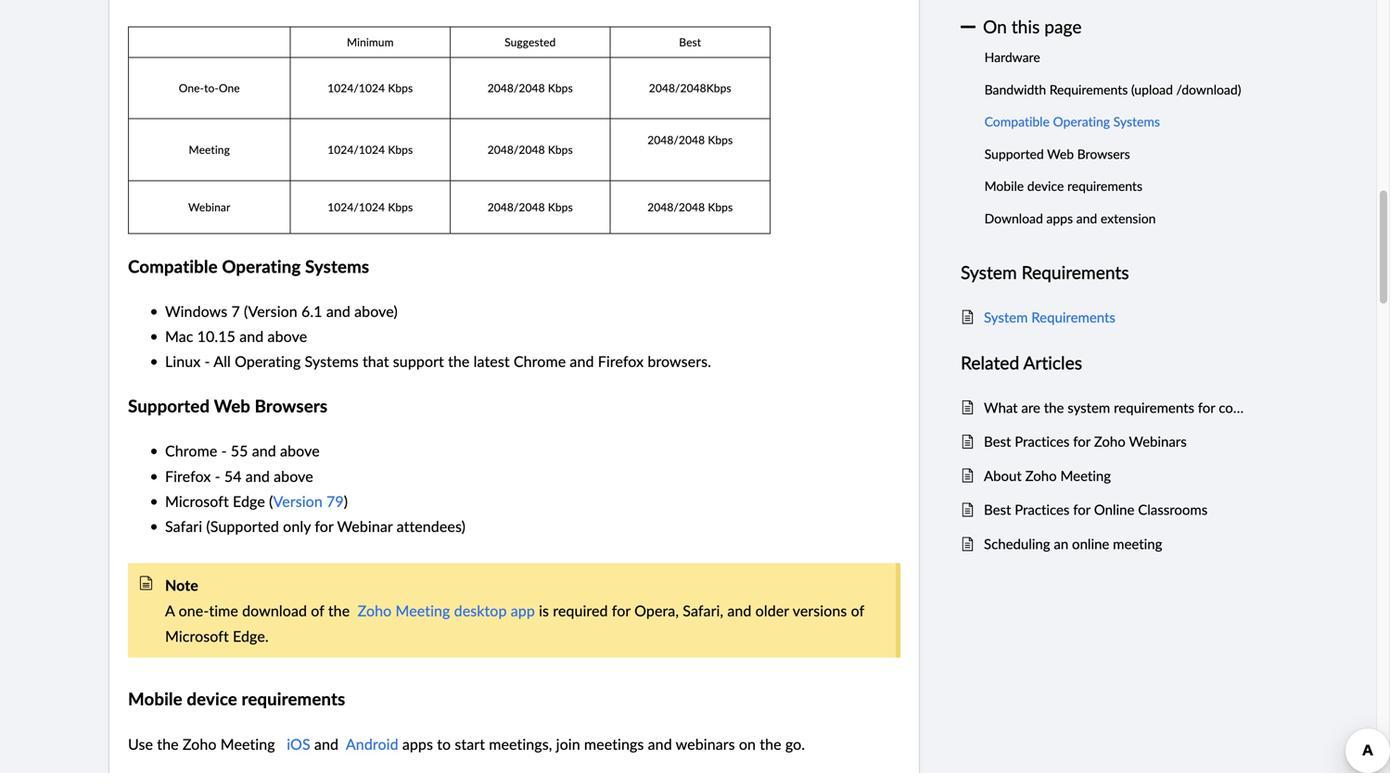 Task type: vqa. For each thing, say whether or not it's contained in the screenshot.
to
yes



Task type: locate. For each thing, give the bounding box(es) containing it.
-
[[205, 351, 210, 372], [221, 441, 227, 461], [215, 466, 221, 487]]

apps left "to"
[[403, 734, 433, 755]]

1 vertical spatial above
[[280, 441, 320, 461]]

0 vertical spatial compatible
[[985, 113, 1050, 131]]

0 vertical spatial operating
[[1054, 113, 1111, 131]]

2 of from the left
[[851, 601, 865, 621]]

system down download
[[961, 260, 1018, 284]]

system up related articles in the right of the page
[[985, 308, 1029, 327]]

meetings,
[[489, 734, 553, 755]]

best for best practices for zoho webinars
[[985, 433, 1012, 452]]

windows 7 (version 6.1 and above) mac 10.15 and above linux - all operating systems that support the latest chrome and firefox browsers.
[[165, 301, 712, 372]]

ios
[[287, 734, 311, 755]]

chrome left 55
[[165, 441, 217, 461]]

2 vertical spatial best
[[985, 501, 1012, 520]]

requirements inside heading
[[1022, 260, 1130, 284]]

requirements up ios
[[242, 689, 346, 710]]

support
[[393, 351, 444, 372]]

0 horizontal spatial mobile
[[128, 689, 183, 710]]

0 horizontal spatial firefox
[[165, 466, 211, 487]]

chrome - 55 and above firefox - 54 and above microsoft edge ( version 79 ) safari (supported only for webinar attendees)
[[165, 441, 466, 537]]

0 vertical spatial system requirements
[[961, 260, 1130, 284]]

0 horizontal spatial device
[[187, 689, 237, 710]]

1 vertical spatial microsoft
[[165, 626, 229, 647]]

compatible operating systems up supported web browsers link
[[985, 113, 1161, 131]]

2048/2048 for webinar
[[488, 199, 545, 215]]

0 vertical spatial 1024/1024
[[328, 80, 385, 95]]

1 horizontal spatial device
[[1028, 177, 1065, 195]]

1024/1024 for one-to-one
[[328, 80, 385, 95]]

latest
[[474, 351, 510, 372]]

for left the opera,
[[612, 601, 631, 621]]

1 vertical spatial systems
[[305, 256, 369, 277]]

online left meetin
[[1309, 398, 1346, 417]]

1 vertical spatial mobile device requirements
[[128, 689, 346, 710]]

zoho
[[1095, 433, 1126, 452], [1026, 467, 1058, 486], [358, 601, 392, 621], [183, 734, 217, 755]]

articles
[[1024, 351, 1083, 375]]

for inside is required for opera, safari, and older versions of microsoft edge.
[[612, 601, 631, 621]]

1 horizontal spatial supported
[[985, 145, 1045, 163]]

1024/1024 kbps for webinar
[[328, 199, 413, 215]]

webinars
[[676, 734, 736, 755]]

0 horizontal spatial chrome
[[165, 441, 217, 461]]

0 vertical spatial above
[[268, 326, 307, 347]]

of right versions
[[851, 601, 865, 621]]

supported web browsers down all
[[128, 396, 332, 417]]

0 vertical spatial chrome
[[514, 351, 566, 372]]

that
[[363, 351, 389, 372]]

- inside windows 7 (version 6.1 and above) mac 10.15 and above linux - all operating systems that support the latest chrome and firefox browsers.
[[205, 351, 210, 372]]

time
[[209, 601, 238, 621]]

0 vertical spatial -
[[205, 351, 210, 372]]

systems left that
[[305, 351, 359, 372]]

for right 'only'
[[315, 517, 334, 537]]

above for and
[[274, 466, 313, 487]]

safari
[[165, 517, 202, 537]]

systems down (upload
[[1114, 113, 1161, 131]]

system requirements inside heading
[[961, 260, 1130, 284]]

for for is required for opera, safari, and older versions of microsoft edge.
[[612, 601, 631, 621]]

1 vertical spatial chrome
[[165, 441, 217, 461]]

1024/1024 kbps
[[328, 80, 413, 95], [328, 142, 413, 157], [328, 199, 413, 215]]

chrome inside chrome - 55 and above firefox - 54 and above microsoft edge ( version 79 ) safari (supported only for webinar attendees)
[[165, 441, 217, 461]]

for left online
[[1074, 501, 1091, 520]]

1 vertical spatial requirements
[[1022, 260, 1130, 284]]

about zoho meeting
[[985, 467, 1112, 486]]

related articles heading
[[961, 349, 1250, 377]]

3 1024/1024 from the top
[[328, 199, 385, 215]]

the right use
[[157, 734, 179, 755]]

versions
[[793, 601, 848, 621]]

0 horizontal spatial online
[[1073, 535, 1110, 554]]

1 vertical spatial 1024/1024
[[328, 142, 385, 157]]

0 horizontal spatial an
[[1055, 535, 1069, 554]]

mobile up download
[[985, 177, 1025, 195]]

1 vertical spatial supported web browsers
[[128, 396, 332, 417]]

older
[[756, 601, 790, 621]]

web up 55
[[214, 396, 251, 417]]

0 vertical spatial supported
[[985, 145, 1045, 163]]

device down edge.
[[187, 689, 237, 710]]

firefox left browsers.
[[598, 351, 644, 372]]

extension
[[1101, 210, 1157, 227]]

0 horizontal spatial compatible
[[128, 256, 218, 277]]

compatible operating systems up 7
[[128, 256, 369, 277]]

note
[[165, 577, 199, 595]]

1 vertical spatial system
[[985, 308, 1029, 327]]

1 vertical spatial device
[[187, 689, 237, 710]]

an right conducting
[[1291, 398, 1305, 417]]

an right the 'scheduling'
[[1055, 535, 1069, 554]]

for for best practices for online classrooms
[[1074, 501, 1091, 520]]

1 vertical spatial 1024/1024 kbps
[[328, 142, 413, 157]]

1 horizontal spatial an
[[1291, 398, 1305, 417]]

0 vertical spatial systems
[[1114, 113, 1161, 131]]

firefox inside windows 7 (version 6.1 and above) mac 10.15 and above linux - all operating systems that support the latest chrome and firefox browsers.
[[598, 351, 644, 372]]

0 vertical spatial microsoft
[[165, 491, 229, 512]]

firefox inside chrome - 55 and above firefox - 54 and above microsoft edge ( version 79 ) safari (supported only for webinar attendees)
[[165, 466, 211, 487]]

start
[[455, 734, 485, 755]]

download
[[242, 601, 307, 621]]

system inside heading
[[961, 260, 1018, 284]]

​
[[1167, 535, 1167, 554]]

0 vertical spatial supported web browsers
[[985, 145, 1134, 163]]

system requirements heading
[[961, 258, 1250, 287]]

1 horizontal spatial compatible
[[985, 113, 1050, 131]]

1 1024/1024 kbps from the top
[[328, 80, 413, 95]]

browsers
[[1078, 145, 1131, 163], [255, 396, 328, 417]]

2 vertical spatial requirements
[[242, 689, 346, 710]]

web up the mobile device requirements link
[[1048, 145, 1075, 163]]

online down best practices for online classrooms
[[1073, 535, 1110, 554]]

apps down the mobile device requirements link
[[1047, 210, 1074, 227]]

1 horizontal spatial compatible operating systems
[[985, 113, 1161, 131]]

0 vertical spatial device
[[1028, 177, 1065, 195]]

best down about
[[985, 501, 1012, 520]]

1 vertical spatial firefox
[[165, 466, 211, 487]]

system
[[961, 260, 1018, 284], [985, 308, 1029, 327]]

and down the mobile device requirements link
[[1077, 210, 1098, 227]]

minimum
[[347, 34, 394, 50]]

operating inside compatible operating systems link
[[1054, 113, 1111, 131]]

1 horizontal spatial mobile
[[985, 177, 1025, 195]]

1 vertical spatial requirements
[[1115, 398, 1195, 417]]

system requirements up articles
[[985, 308, 1116, 327]]

0 vertical spatial 1024/1024 kbps
[[328, 80, 413, 95]]

mac
[[165, 326, 193, 347]]

firefox left 54
[[165, 466, 211, 487]]

and
[[1077, 210, 1098, 227], [326, 301, 351, 321], [240, 326, 264, 347], [570, 351, 594, 372], [252, 441, 276, 461], [246, 466, 270, 487], [728, 601, 752, 621], [315, 734, 339, 755], [648, 734, 673, 755]]

system for system requirements heading
[[961, 260, 1018, 284]]

best for best practices for online classrooms
[[985, 501, 1012, 520]]

operating up supported web browsers link
[[1054, 113, 1111, 131]]

supported web browsers
[[985, 145, 1134, 163], [128, 396, 332, 417]]

0 horizontal spatial apps
[[403, 734, 433, 755]]

1 vertical spatial compatible operating systems
[[128, 256, 369, 277]]

1 horizontal spatial apps
[[1047, 210, 1074, 227]]

1 vertical spatial practices
[[1015, 501, 1070, 520]]

1 vertical spatial web
[[214, 396, 251, 417]]

2 vertical spatial 1024/1024
[[328, 199, 385, 215]]

2 1024/1024 kbps from the top
[[328, 142, 413, 157]]

above
[[268, 326, 307, 347], [280, 441, 320, 461], [274, 466, 313, 487]]

1 horizontal spatial webinar
[[337, 517, 393, 537]]

and inside is required for opera, safari, and older versions of microsoft edge.
[[728, 601, 752, 621]]

operating right all
[[235, 351, 301, 372]]

2 vertical spatial above
[[274, 466, 313, 487]]

0 vertical spatial best
[[680, 34, 702, 50]]

edge.
[[233, 626, 269, 647]]

meetin
[[1350, 398, 1391, 417]]

compatible down bandwidth at the right of the page
[[985, 113, 1050, 131]]

1 horizontal spatial online
[[1309, 398, 1346, 417]]

windows
[[165, 301, 228, 321]]

0 vertical spatial online
[[1309, 398, 1346, 417]]

2 vertical spatial operating
[[235, 351, 301, 372]]

1 horizontal spatial firefox
[[598, 351, 644, 372]]

2 practices from the top
[[1015, 501, 1070, 520]]

the left latest at the top left
[[448, 351, 470, 372]]

0 horizontal spatial webinar
[[188, 199, 231, 215]]

the right are
[[1045, 398, 1065, 417]]

0 vertical spatial an
[[1291, 398, 1305, 417]]

desktop
[[454, 601, 507, 621]]

system requirements down download apps and extension link
[[961, 260, 1130, 284]]

1 horizontal spatial of
[[851, 601, 865, 621]]

of right download
[[311, 601, 324, 621]]

best
[[680, 34, 702, 50], [985, 433, 1012, 452], [985, 501, 1012, 520]]

and down 7
[[240, 326, 264, 347]]

1 vertical spatial system requirements
[[985, 308, 1116, 327]]

for down the system
[[1074, 433, 1091, 452]]

2048/2048 kbps for webinar
[[488, 199, 573, 215]]

supported down linux at the top of the page
[[128, 396, 210, 417]]

1024/1024 for meeting
[[328, 142, 385, 157]]

0 vertical spatial practices
[[1015, 433, 1070, 452]]

chrome right latest at the top left
[[514, 351, 566, 372]]

mobile device requirements
[[985, 177, 1143, 195], [128, 689, 346, 710]]

mobile up use
[[128, 689, 183, 710]]

and right 55
[[252, 441, 276, 461]]

2 vertical spatial systems
[[305, 351, 359, 372]]

0 vertical spatial browsers
[[1078, 145, 1131, 163]]

1 horizontal spatial web
[[1048, 145, 1075, 163]]

1 vertical spatial -
[[221, 441, 227, 461]]

2 microsoft from the top
[[165, 626, 229, 647]]

0 horizontal spatial supported web browsers
[[128, 396, 332, 417]]

compatible operating systems
[[985, 113, 1161, 131], [128, 256, 369, 277]]

best up 2048/2048kbps
[[680, 34, 702, 50]]

systems
[[1114, 113, 1161, 131], [305, 256, 369, 277], [305, 351, 359, 372]]

mobile device requirements down edge.
[[128, 689, 346, 710]]

meeting down "best practices for zoho webinars"
[[1061, 467, 1112, 486]]

1024/1024 for webinar
[[328, 199, 385, 215]]

supported web browsers up the mobile device requirements link
[[985, 145, 1134, 163]]

1 horizontal spatial supported web browsers
[[985, 145, 1134, 163]]

1 vertical spatial best
[[985, 433, 1012, 452]]

systems up 6.1
[[305, 256, 369, 277]]

operating up (version
[[222, 256, 301, 277]]

0 horizontal spatial browsers
[[255, 396, 328, 417]]

and left webinars
[[648, 734, 673, 755]]

to-
[[204, 80, 219, 95]]

2 vertical spatial requirements
[[1032, 308, 1116, 327]]

supported web browsers link
[[985, 138, 1134, 170]]

device
[[1028, 177, 1065, 195], [187, 689, 237, 710]]

supported up the mobile device requirements link
[[985, 145, 1045, 163]]

requirements
[[1068, 177, 1143, 195], [1115, 398, 1195, 417], [242, 689, 346, 710]]

compatible up windows
[[128, 256, 218, 277]]

mobile device requirements down supported web browsers link
[[985, 177, 1143, 195]]

1 vertical spatial browsers
[[255, 396, 328, 417]]

1 vertical spatial an
[[1055, 535, 1069, 554]]

- left all
[[205, 351, 210, 372]]

0 vertical spatial firefox
[[598, 351, 644, 372]]

and right ios link
[[315, 734, 339, 755]]

1 horizontal spatial browsers
[[1078, 145, 1131, 163]]

and left older
[[728, 601, 752, 621]]

2 vertical spatial 1024/1024 kbps
[[328, 199, 413, 215]]

0 horizontal spatial supported
[[128, 396, 210, 417]]

1 horizontal spatial -
[[215, 466, 221, 487]]

system requirements
[[961, 260, 1130, 284], [985, 308, 1116, 327]]

2048/2048 kbps
[[488, 80, 573, 95], [648, 132, 733, 148], [488, 142, 573, 157], [488, 199, 573, 215], [648, 199, 733, 215]]

microsoft up 'safari'
[[165, 491, 229, 512]]

1 1024/1024 from the top
[[328, 80, 385, 95]]

device down supported web browsers link
[[1028, 177, 1065, 195]]

best practices for zoho webinars link
[[985, 431, 1250, 453]]

a
[[165, 601, 175, 621]]

meeting inside 'link'
[[1061, 467, 1112, 486]]

0 vertical spatial compatible operating systems
[[985, 113, 1161, 131]]

one-to-one
[[179, 80, 240, 95]]

conducting
[[1220, 398, 1287, 417]]

2048/2048 for one-to-one
[[488, 80, 545, 95]]

join
[[556, 734, 581, 755]]

3 1024/1024 kbps from the top
[[328, 199, 413, 215]]

7
[[232, 301, 240, 321]]

1 microsoft from the top
[[165, 491, 229, 512]]

of inside is required for opera, safari, and older versions of microsoft edge.
[[851, 601, 865, 621]]

ios link
[[287, 734, 311, 755]]

0 vertical spatial requirements
[[1050, 81, 1129, 98]]

best down 'what'
[[985, 433, 1012, 452]]

above for 6.1
[[268, 326, 307, 347]]

0 vertical spatial mobile device requirements
[[985, 177, 1143, 195]]

requirements up extension
[[1068, 177, 1143, 195]]

and right 6.1
[[326, 301, 351, 321]]

use the zoho meeting ios and android apps to start meetings, join meetings and webinars on the go.
[[128, 734, 810, 755]]

practices down about zoho meeting
[[1015, 501, 1070, 520]]

1 practices from the top
[[1015, 433, 1070, 452]]

0 horizontal spatial -
[[205, 351, 210, 372]]

system requirements for system requirements heading
[[961, 260, 1130, 284]]

webinar inside chrome - 55 and above firefox - 54 and above microsoft edge ( version 79 ) safari (supported only for webinar attendees)
[[337, 517, 393, 537]]

0 vertical spatial apps
[[1047, 210, 1074, 227]]

web
[[1048, 145, 1075, 163], [214, 396, 251, 417]]

1 vertical spatial webinar
[[337, 517, 393, 537]]

scheduling an online meeting ​ link
[[985, 534, 1250, 556]]

- left 55
[[221, 441, 227, 461]]

operating
[[1054, 113, 1111, 131], [222, 256, 301, 277], [235, 351, 301, 372]]

requirements up articles
[[1032, 308, 1116, 327]]

practices
[[1015, 433, 1070, 452], [1015, 501, 1070, 520]]

above inside windows 7 (version 6.1 and above) mac 10.15 and above linux - all operating systems that support the latest chrome and firefox browsers.
[[268, 326, 307, 347]]

only
[[283, 517, 311, 537]]

1 horizontal spatial chrome
[[514, 351, 566, 372]]

system for system requirements link in the right top of the page
[[985, 308, 1029, 327]]

2 1024/1024 from the top
[[328, 142, 385, 157]]

0 vertical spatial system
[[961, 260, 1018, 284]]

(version
[[244, 301, 298, 321]]

requirements down download apps and extension
[[1022, 260, 1130, 284]]

requirements up compatible operating systems link
[[1050, 81, 1129, 98]]

related articles
[[961, 351, 1083, 375]]

2048/2048kbps
[[649, 80, 732, 95]]

attendees)
[[397, 517, 466, 537]]

microsoft down the one-
[[165, 626, 229, 647]]

to
[[437, 734, 451, 755]]

browsers down compatible operating systems link
[[1078, 145, 1131, 163]]

- left 54
[[215, 466, 221, 487]]

kbps
[[388, 80, 413, 95], [548, 80, 573, 95], [708, 132, 733, 148], [388, 142, 413, 157], [548, 142, 573, 157], [388, 199, 413, 215], [548, 199, 573, 215], [708, 199, 733, 215]]

54
[[224, 466, 242, 487]]

compatible operating systems link
[[985, 106, 1161, 138]]

best inside best practices for zoho webinars link
[[985, 433, 1012, 452]]

requirements up webinars
[[1115, 398, 1195, 417]]

0 horizontal spatial mobile device requirements
[[128, 689, 346, 710]]

0 horizontal spatial of
[[311, 601, 324, 621]]

0 horizontal spatial compatible operating systems
[[128, 256, 369, 277]]

browsers up chrome - 55 and above firefox - 54 and above microsoft edge ( version 79 ) safari (supported only for webinar attendees)
[[255, 396, 328, 417]]

practices up about zoho meeting
[[1015, 433, 1070, 452]]



Task type: describe. For each thing, give the bounding box(es) containing it.
app
[[511, 601, 535, 621]]

best practices for online classrooms
[[985, 501, 1208, 520]]

what
[[985, 398, 1018, 417]]

2048/2048 kbps for one-to-one
[[488, 80, 573, 95]]

go.
[[786, 734, 806, 755]]

meeting left desktop
[[396, 601, 450, 621]]

microsoft inside is required for opera, safari, and older versions of microsoft edge.
[[165, 626, 229, 647]]

for for best practices for zoho webinars
[[1074, 433, 1091, 452]]

meetings
[[585, 734, 644, 755]]

6.1
[[302, 301, 323, 321]]

best practices for zoho webinars
[[985, 433, 1188, 452]]

system
[[1068, 398, 1111, 417]]

hardware
[[985, 48, 1041, 66]]

1 vertical spatial compatible
[[128, 256, 218, 277]]

2 horizontal spatial -
[[221, 441, 227, 461]]

2048/2048 for meeting
[[488, 142, 545, 157]]

suggested
[[505, 34, 556, 50]]

version
[[273, 491, 323, 512]]

about zoho meeting link
[[985, 465, 1250, 488]]

and right 54
[[246, 466, 270, 487]]

system requirements for system requirements link in the right top of the page
[[985, 308, 1116, 327]]

1 horizontal spatial mobile device requirements
[[985, 177, 1143, 195]]

(
[[269, 491, 273, 512]]

meeting down 'one-to-one'
[[189, 142, 230, 157]]

android link
[[346, 734, 399, 755]]

bandwidth requirements (upload /download) link
[[985, 73, 1242, 106]]

0 horizontal spatial web
[[214, 396, 251, 417]]

this
[[1012, 15, 1041, 39]]

safari,
[[683, 601, 724, 621]]

download apps and extension
[[985, 210, 1157, 227]]

0 vertical spatial webinar
[[188, 199, 231, 215]]

/download)
[[1177, 81, 1242, 98]]

are
[[1022, 398, 1041, 417]]

1 vertical spatial mobile
[[128, 689, 183, 710]]

what are the system requirements for conducting an online meetin link
[[985, 397, 1391, 419]]

1 vertical spatial supported
[[128, 396, 210, 417]]

classrooms
[[1139, 501, 1208, 520]]

1 vertical spatial online
[[1073, 535, 1110, 554]]

1 of from the left
[[311, 601, 324, 621]]

about
[[985, 467, 1022, 486]]

one
[[219, 80, 240, 95]]

one-
[[179, 601, 209, 621]]

supported inside supported web browsers link
[[985, 145, 1045, 163]]

a one-time download of the zoho meeting desktop app
[[165, 601, 535, 621]]

download apps and extension link
[[985, 202, 1157, 234]]

microsoft inside chrome - 55 and above firefox - 54 and above microsoft edge ( version 79 ) safari (supported only for webinar attendees)
[[165, 491, 229, 512]]

above)
[[355, 301, 398, 321]]

is
[[539, 601, 549, 621]]

)
[[344, 491, 348, 512]]

system requirements link
[[985, 307, 1250, 329]]

meeting
[[1114, 535, 1163, 554]]

for inside chrome - 55 and above firefox - 54 and above microsoft edge ( version 79 ) safari (supported only for webinar attendees)
[[315, 517, 334, 537]]

on this page
[[984, 15, 1082, 39]]

0 vertical spatial requirements
[[1068, 177, 1143, 195]]

meeting left ios
[[221, 734, 275, 755]]

is required for opera, safari, and older versions of microsoft edge.
[[165, 601, 865, 647]]

bandwidth requirements (upload /download)
[[985, 81, 1242, 98]]

1 vertical spatial apps
[[403, 734, 433, 755]]

2 vertical spatial -
[[215, 466, 221, 487]]

operating inside windows 7 (version 6.1 and above) mac 10.15 and above linux - all operating systems that support the latest chrome and firefox browsers.
[[235, 351, 301, 372]]

1024/1024 kbps for meeting
[[328, 142, 413, 157]]

mobile device requirements link
[[985, 170, 1143, 202]]

browsers.
[[648, 351, 712, 372]]

edge
[[233, 491, 265, 512]]

(supported
[[206, 517, 279, 537]]

best for best
[[680, 34, 702, 50]]

webinars
[[1130, 433, 1188, 452]]

version 79 link
[[273, 491, 344, 512]]

79
[[327, 491, 344, 512]]

requirements for system requirements link in the right top of the page
[[1032, 308, 1116, 327]]

10.15
[[197, 326, 236, 347]]

required
[[553, 601, 608, 621]]

android
[[346, 734, 399, 755]]

practices for zoho
[[1015, 433, 1070, 452]]

use
[[128, 734, 153, 755]]

linux
[[165, 351, 201, 372]]

chrome inside windows 7 (version 6.1 and above) mac 10.15 and above linux - all operating systems that support the latest chrome and firefox browsers.
[[514, 351, 566, 372]]

the inside windows 7 (version 6.1 and above) mac 10.15 and above linux - all operating systems that support the latest chrome and firefox browsers.
[[448, 351, 470, 372]]

0 vertical spatial mobile
[[985, 177, 1025, 195]]

zoho inside 'link'
[[1026, 467, 1058, 486]]

zoho meeting desktop app link
[[358, 601, 535, 621]]

online
[[1095, 501, 1135, 520]]

what are the system requirements for conducting an online meetin
[[985, 398, 1391, 417]]

55
[[231, 441, 248, 461]]

the right on
[[760, 734, 782, 755]]

best practices for online classrooms link
[[985, 499, 1250, 522]]

2048/2048 kbps for meeting
[[488, 142, 573, 157]]

(upload
[[1132, 81, 1174, 98]]

the right download
[[328, 601, 350, 621]]

0 vertical spatial web
[[1048, 145, 1075, 163]]

all
[[214, 351, 231, 372]]

on
[[739, 734, 756, 755]]

related
[[961, 351, 1020, 375]]

requirements for system requirements heading
[[1022, 260, 1130, 284]]

one-
[[179, 80, 204, 95]]

systems inside windows 7 (version 6.1 and above) mac 10.15 and above linux - all operating systems that support the latest chrome and firefox browsers.
[[305, 351, 359, 372]]

1024/1024 kbps for one-to-one
[[328, 80, 413, 95]]

practices for online
[[1015, 501, 1070, 520]]

and right latest at the top left
[[570, 351, 594, 372]]

opera,
[[635, 601, 679, 621]]

1 vertical spatial operating
[[222, 256, 301, 277]]

bandwidth
[[985, 81, 1047, 98]]

on
[[984, 15, 1008, 39]]

hardware link
[[985, 41, 1041, 73]]

for left conducting
[[1199, 398, 1216, 417]]

scheduling an online meeting ​
[[985, 535, 1167, 554]]



